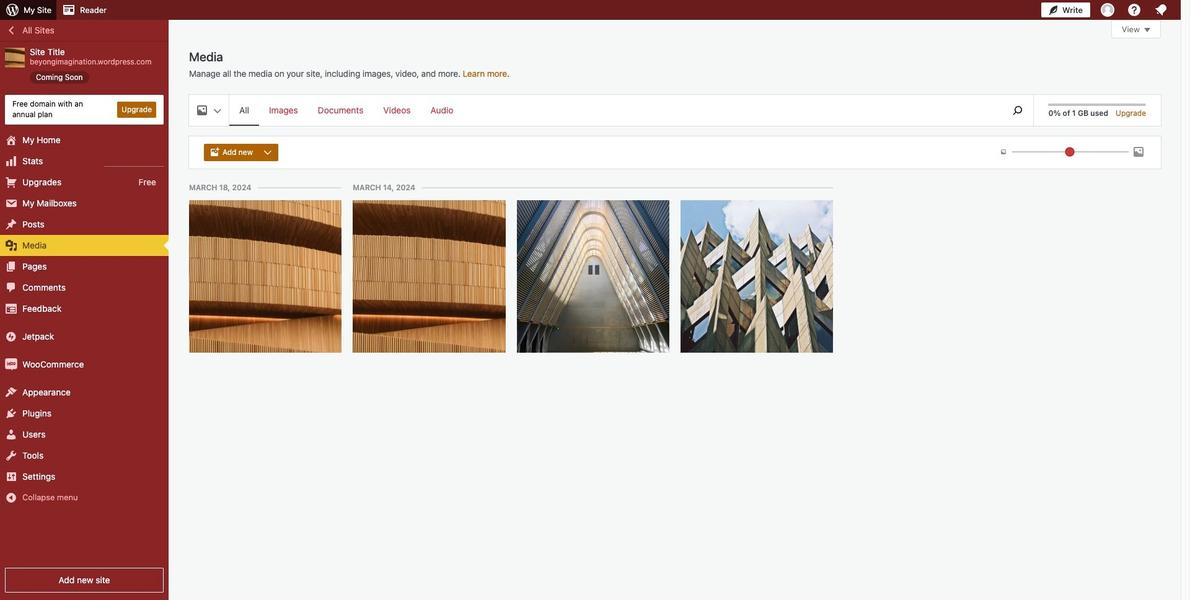 Task type: describe. For each thing, give the bounding box(es) containing it.
highest hourly views 0 image
[[105, 158, 164, 166]]

open search image
[[1003, 103, 1034, 118]]

my profile image
[[1101, 3, 1115, 17]]

2 img image from the top
[[5, 358, 17, 370]]



Task type: vqa. For each thing, say whether or not it's contained in the screenshot.
Help icon
yes



Task type: locate. For each thing, give the bounding box(es) containing it.
1 img image from the top
[[5, 330, 17, 343]]

manage your notifications image
[[1154, 2, 1168, 17]]

1 vertical spatial img image
[[5, 358, 17, 370]]

img image
[[5, 330, 17, 343], [5, 358, 17, 370]]

placeholder image image
[[681, 166, 833, 387], [517, 190, 669, 363], [315, 200, 544, 353]]

group
[[204, 144, 283, 161]]

0 vertical spatial img image
[[5, 330, 17, 343]]

menu
[[229, 95, 996, 126]]

None range field
[[1012, 146, 1129, 157]]

main content
[[189, 20, 1161, 387]]

cropped b3f2c tt4_post_3 scaled 1 image
[[189, 200, 342, 353]]

help image
[[1127, 2, 1142, 17]]

None search field
[[1003, 95, 1034, 126]]

closed image
[[1144, 28, 1151, 32]]



